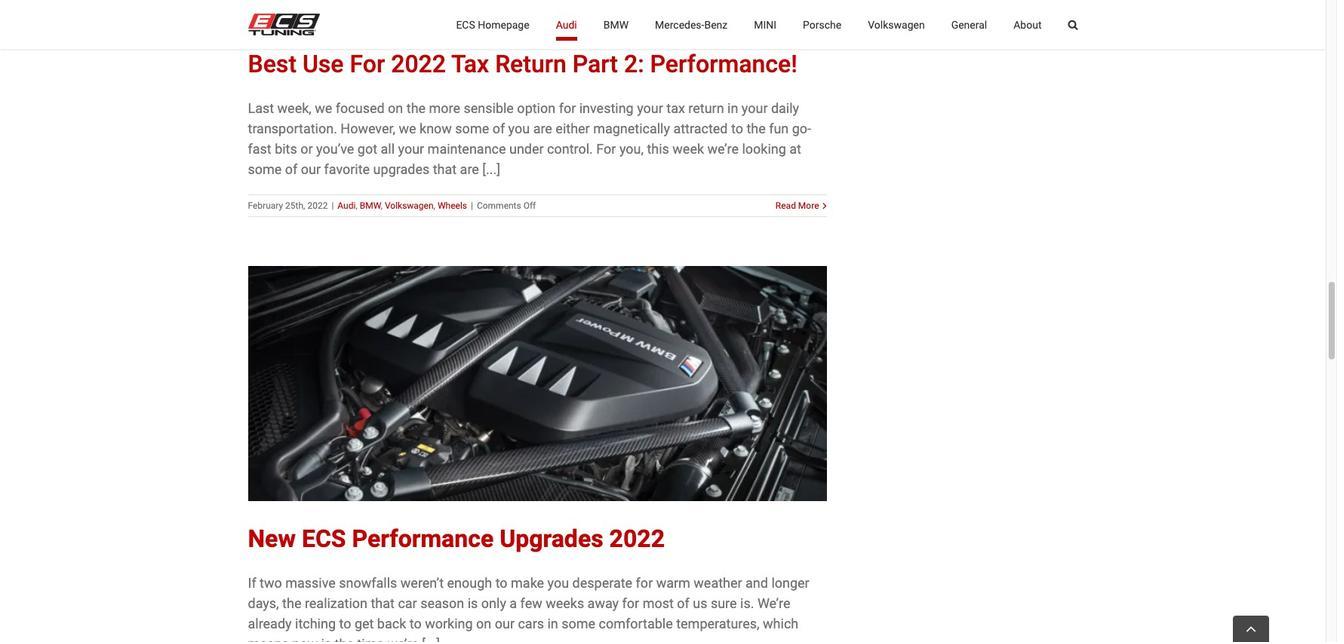 Task type: vqa. For each thing, say whether or not it's contained in the screenshot.
middle the your
yes



Task type: describe. For each thing, give the bounding box(es) containing it.
sure
[[711, 596, 737, 612]]

wheels link
[[438, 201, 467, 211]]

make
[[511, 576, 544, 592]]

bits
[[275, 141, 297, 157]]

us
[[693, 596, 707, 612]]

most
[[643, 596, 674, 612]]

which
[[763, 616, 798, 632]]

for inside last week, we focused on the more sensible option for investing your tax return in your daily transportation. however, we know some of you are either magnetically attracted to the fun go- fast bits or you've got all your maintenance under control. for you, this week we're looking at some of our favorite upgrades that are [...]
[[559, 101, 576, 116]]

last
[[248, 101, 274, 116]]

a
[[510, 596, 517, 612]]

longer
[[771, 576, 809, 592]]

know
[[420, 121, 452, 137]]

new ecs performance upgrades 2022 link
[[248, 525, 665, 554]]

1 vertical spatial audi
[[338, 201, 356, 211]]

0 horizontal spatial 2022
[[307, 201, 328, 211]]

1 horizontal spatial of
[[492, 121, 505, 137]]

best use for 2022 tax return part 2: performance! image
[[248, 0, 827, 27]]

back
[[377, 616, 406, 632]]

now
[[292, 637, 318, 643]]

for inside last week, we focused on the more sensible option for investing your tax return in your daily transportation. however, we know some of you are either magnetically attracted to the fun go- fast bits or you've got all your maintenance under control. for you, this week we're looking at some of our favorite upgrades that are [...]
[[596, 141, 616, 157]]

more
[[429, 101, 460, 116]]

0 vertical spatial we
[[315, 101, 332, 116]]

mini
[[754, 18, 776, 31]]

new ecs performance upgrades 2022
[[248, 525, 665, 554]]

to up only
[[495, 576, 508, 592]]

to down car
[[410, 616, 422, 632]]

fun
[[769, 121, 789, 137]]

however,
[[341, 121, 395, 137]]

2 vertical spatial 2022
[[609, 525, 665, 554]]

ecs inside ecs homepage link
[[456, 18, 475, 31]]

read more link
[[776, 199, 819, 213]]

porsche link
[[803, 0, 841, 49]]

1 vertical spatial is
[[321, 637, 331, 643]]

new
[[248, 525, 296, 554]]

of inside if two massive snowfalls weren't enough to make you desperate for warm weather and longer days, the realization that car season is only a few weeks away for most of us sure is. we're already itching to get back to working on our cars in some comfortable temperatures, which means now is the time we're [...]
[[677, 596, 689, 612]]

1 horizontal spatial audi
[[556, 18, 577, 31]]

only
[[481, 596, 506, 612]]

the left time
[[335, 637, 354, 643]]

upgrades
[[373, 162, 430, 177]]

week
[[673, 141, 704, 157]]

and
[[746, 576, 768, 592]]

realization
[[305, 596, 367, 612]]

you,
[[619, 141, 644, 157]]

1 vertical spatial ecs
[[302, 525, 346, 554]]

porsche
[[803, 18, 841, 31]]

1 | from the left
[[332, 201, 334, 211]]

the down massive
[[282, 596, 301, 612]]

0 vertical spatial volkswagen
[[868, 18, 925, 31]]

0 horizontal spatial your
[[398, 141, 424, 157]]

if two massive snowfalls weren't enough to make you desperate for warm weather and longer days, the realization that car season is only a few weeks away for most of us sure is. we're already itching to get back to working on our cars in some comfortable temperatures, which means now is the time we're [...]
[[248, 576, 809, 643]]

is.
[[740, 596, 754, 612]]

[...] inside last week, we focused on the more sensible option for investing your tax return in your daily transportation. however, we know some of you are either magnetically attracted to the fun go- fast bits or you've got all your maintenance under control. for you, this week we're looking at some of our favorite upgrades that are [...]
[[482, 162, 500, 177]]

0 vertical spatial audi link
[[556, 0, 577, 49]]

you inside last week, we focused on the more sensible option for investing your tax return in your daily transportation. however, we know some of you are either magnetically attracted to the fun go- fast bits or you've got all your maintenance under control. for you, this week we're looking at some of our favorite upgrades that are [...]
[[508, 121, 530, 137]]

desperate
[[572, 576, 632, 592]]

car
[[398, 596, 417, 612]]

return
[[495, 50, 566, 79]]

got
[[358, 141, 377, 157]]

that inside if two massive snowfalls weren't enough to make you desperate for warm weather and longer days, the realization that car season is only a few weeks away for most of us sure is. we're already itching to get back to working on our cars in some comfortable temperatures, which means now is the time we're [...]
[[371, 596, 395, 612]]

weather
[[694, 576, 742, 592]]

mini link
[[754, 0, 776, 49]]

best use for 2022 tax return part 2: performance!
[[248, 50, 797, 79]]

mercedes-
[[655, 18, 704, 31]]

weren't
[[401, 576, 444, 592]]

attracted
[[673, 121, 728, 137]]

general
[[951, 18, 987, 31]]

best
[[248, 50, 297, 79]]

tax
[[666, 101, 685, 116]]

two
[[260, 576, 282, 592]]

looking
[[742, 141, 786, 157]]

1 , from the left
[[356, 201, 357, 211]]

we're
[[757, 596, 790, 612]]

february 25th, 2022 | audi , bmw , volkswagen , wheels | comments off
[[248, 201, 536, 211]]

off
[[523, 201, 536, 211]]

[...] inside if two massive snowfalls weren't enough to make you desperate for warm weather and longer days, the realization that car season is only a few weeks away for most of us sure is. we're already itching to get back to working on our cars in some comfortable temperatures, which means now is the time we're [...]
[[422, 637, 440, 643]]

homepage
[[478, 18, 529, 31]]

part
[[572, 50, 618, 79]]

magnetically
[[593, 121, 670, 137]]

already
[[248, 616, 292, 632]]

control.
[[547, 141, 593, 157]]

this
[[647, 141, 669, 157]]

the up know
[[407, 101, 426, 116]]

you've
[[316, 141, 354, 157]]

1 vertical spatial audi link
[[338, 201, 356, 211]]

performance
[[352, 525, 494, 554]]

go-
[[792, 121, 811, 137]]

some inside if two massive snowfalls weren't enough to make you desperate for warm weather and longer days, the realization that car season is only a few weeks away for most of us sure is. we're already itching to get back to working on our cars in some comfortable temperatures, which means now is the time we're [...]
[[562, 616, 595, 632]]

season
[[420, 596, 464, 612]]

itching
[[295, 616, 336, 632]]

0 horizontal spatial are
[[460, 162, 479, 177]]

either
[[556, 121, 590, 137]]

new ecs performance upgrades 2022 image
[[248, 267, 827, 502]]

weeks
[[546, 596, 584, 612]]

benz
[[704, 18, 728, 31]]

sensible
[[464, 101, 514, 116]]

comfortable
[[599, 616, 673, 632]]

upgrades
[[500, 525, 603, 554]]

2:
[[624, 50, 644, 79]]

cars
[[518, 616, 544, 632]]

1 horizontal spatial are
[[533, 121, 552, 137]]

daily
[[771, 101, 799, 116]]

favorite
[[324, 162, 370, 177]]



Task type: locate. For each thing, give the bounding box(es) containing it.
2022 right 25th,
[[307, 201, 328, 211]]

mercedes-benz
[[655, 18, 728, 31]]

0 vertical spatial ecs
[[456, 18, 475, 31]]

for up comfortable
[[622, 596, 639, 612]]

0 vertical spatial on
[[388, 101, 403, 116]]

is down the enough
[[468, 596, 478, 612]]

transportation.
[[248, 121, 337, 137]]

the up looking
[[747, 121, 766, 137]]

1 horizontal spatial [...]
[[482, 162, 500, 177]]

2 | from the left
[[471, 201, 473, 211]]

1 horizontal spatial for
[[596, 141, 616, 157]]

1 vertical spatial our
[[495, 616, 515, 632]]

0 horizontal spatial on
[[388, 101, 403, 116]]

away
[[587, 596, 619, 612]]

3 , from the left
[[434, 201, 435, 211]]

you inside if two massive snowfalls weren't enough to make you desperate for warm weather and longer days, the realization that car season is only a few weeks away for most of us sure is. we're already itching to get back to working on our cars in some comfortable temperatures, which means now is the time we're [...]
[[547, 576, 569, 592]]

1 horizontal spatial ecs
[[456, 18, 475, 31]]

ecs up massive
[[302, 525, 346, 554]]

1 horizontal spatial volkswagen
[[868, 18, 925, 31]]

are down option
[[533, 121, 552, 137]]

1 vertical spatial of
[[285, 162, 298, 177]]

1 horizontal spatial is
[[468, 596, 478, 612]]

1 horizontal spatial ,
[[381, 201, 383, 211]]

bmw link up 2:
[[603, 0, 629, 49]]

1 vertical spatial for
[[596, 141, 616, 157]]

1 horizontal spatial bmw
[[603, 18, 629, 31]]

0 horizontal spatial volkswagen link
[[385, 201, 434, 211]]

means
[[248, 637, 289, 643]]

0 vertical spatial some
[[455, 121, 489, 137]]

in inside last week, we focused on the more sensible option for investing your tax return in your daily transportation. however, we know some of you are either magnetically attracted to the fun go- fast bits or you've got all your maintenance under control. for you, this week we're looking at some of our favorite upgrades that are [...]
[[727, 101, 738, 116]]

are down maintenance
[[460, 162, 479, 177]]

for
[[350, 50, 385, 79], [596, 141, 616, 157]]

our down a
[[495, 616, 515, 632]]

0 horizontal spatial volkswagen
[[385, 201, 434, 211]]

audi link up part
[[556, 0, 577, 49]]

0 vertical spatial of
[[492, 121, 505, 137]]

2 vertical spatial of
[[677, 596, 689, 612]]

working
[[425, 616, 473, 632]]

0 vertical spatial [...]
[[482, 162, 500, 177]]

| right 25th,
[[332, 201, 334, 211]]

audi up part
[[556, 18, 577, 31]]

0 horizontal spatial you
[[508, 121, 530, 137]]

maintenance
[[428, 141, 506, 157]]

enough
[[447, 576, 492, 592]]

week,
[[277, 101, 312, 116]]

,
[[356, 201, 357, 211], [381, 201, 383, 211], [434, 201, 435, 211]]

that down maintenance
[[433, 162, 457, 177]]

our down or
[[301, 162, 321, 177]]

massive
[[285, 576, 336, 592]]

temperatures,
[[676, 616, 760, 632]]

is
[[468, 596, 478, 612], [321, 637, 331, 643]]

volkswagen left general
[[868, 18, 925, 31]]

1 vertical spatial on
[[476, 616, 491, 632]]

performance!
[[650, 50, 797, 79]]

0 vertical spatial for
[[559, 101, 576, 116]]

audi link down favorite
[[338, 201, 356, 211]]

1 horizontal spatial we're
[[707, 141, 739, 157]]

we right week,
[[315, 101, 332, 116]]

1 vertical spatial some
[[248, 162, 282, 177]]

, down favorite
[[356, 201, 357, 211]]

1 vertical spatial you
[[547, 576, 569, 592]]

bmw link down favorite
[[360, 201, 381, 211]]

1 horizontal spatial audi link
[[556, 0, 577, 49]]

1 horizontal spatial that
[[433, 162, 457, 177]]

1 horizontal spatial you
[[547, 576, 569, 592]]

[...]
[[482, 162, 500, 177], [422, 637, 440, 643]]

for right use
[[350, 50, 385, 79]]

1 vertical spatial that
[[371, 596, 395, 612]]

volkswagen link down upgrades
[[385, 201, 434, 211]]

your up upgrades
[[398, 141, 424, 157]]

1 vertical spatial [...]
[[422, 637, 440, 643]]

2 horizontal spatial 2022
[[609, 525, 665, 554]]

1 horizontal spatial 2022
[[391, 50, 446, 79]]

audi down favorite
[[338, 201, 356, 211]]

we're inside last week, we focused on the more sensible option for investing your tax return in your daily transportation. however, we know some of you are either magnetically attracted to the fun go- fast bits or you've got all your maintenance under control. for you, this week we're looking at some of our favorite upgrades that are [...]
[[707, 141, 739, 157]]

of
[[492, 121, 505, 137], [285, 162, 298, 177], [677, 596, 689, 612]]

volkswagen link
[[868, 0, 925, 49], [385, 201, 434, 211]]

is down itching
[[321, 637, 331, 643]]

0 horizontal spatial [...]
[[422, 637, 440, 643]]

2 horizontal spatial some
[[562, 616, 595, 632]]

0 horizontal spatial is
[[321, 637, 331, 643]]

ecs homepage
[[456, 18, 529, 31]]

1 vertical spatial for
[[636, 576, 653, 592]]

or
[[300, 141, 313, 157]]

mercedes-benz link
[[655, 0, 728, 49]]

in right cars
[[547, 616, 558, 632]]

, down upgrades
[[381, 201, 383, 211]]

some up maintenance
[[455, 121, 489, 137]]

to
[[731, 121, 743, 137], [495, 576, 508, 592], [339, 616, 351, 632], [410, 616, 422, 632]]

general link
[[951, 0, 987, 49]]

best use for 2022 tax return part 2: performance! link
[[248, 50, 797, 79]]

0 horizontal spatial ,
[[356, 201, 357, 211]]

0 vertical spatial volkswagen link
[[868, 0, 925, 49]]

on inside last week, we focused on the more sensible option for investing your tax return in your daily transportation. however, we know some of you are either magnetically attracted to the fun go- fast bits or you've got all your maintenance under control. for you, this week we're looking at some of our favorite upgrades that are [...]
[[388, 101, 403, 116]]

1 vertical spatial 2022
[[307, 201, 328, 211]]

tax
[[451, 50, 489, 79]]

of down bits at the left
[[285, 162, 298, 177]]

some down fast
[[248, 162, 282, 177]]

2022
[[391, 50, 446, 79], [307, 201, 328, 211], [609, 525, 665, 554]]

you up under
[[508, 121, 530, 137]]

get
[[355, 616, 374, 632]]

0 horizontal spatial that
[[371, 596, 395, 612]]

we left know
[[399, 121, 416, 137]]

bmw up 2:
[[603, 18, 629, 31]]

1 vertical spatial we're
[[387, 637, 419, 643]]

1 horizontal spatial your
[[637, 101, 663, 116]]

use
[[303, 50, 344, 79]]

few
[[520, 596, 542, 612]]

25th,
[[285, 201, 305, 211]]

0 horizontal spatial audi link
[[338, 201, 356, 211]]

warm
[[656, 576, 690, 592]]

0 vertical spatial 2022
[[391, 50, 446, 79]]

the
[[407, 101, 426, 116], [747, 121, 766, 137], [282, 596, 301, 612], [335, 637, 354, 643]]

1 vertical spatial we
[[399, 121, 416, 137]]

2 , from the left
[[381, 201, 383, 211]]

0 horizontal spatial bmw link
[[360, 201, 381, 211]]

to left get
[[339, 616, 351, 632]]

for up most on the bottom of page
[[636, 576, 653, 592]]

0 vertical spatial that
[[433, 162, 457, 177]]

1 vertical spatial are
[[460, 162, 479, 177]]

days,
[[248, 596, 279, 612]]

read
[[776, 201, 796, 211]]

return
[[688, 101, 724, 116]]

| right wheels
[[471, 201, 473, 211]]

|
[[332, 201, 334, 211], [471, 201, 473, 211]]

1 horizontal spatial |
[[471, 201, 473, 211]]

1 horizontal spatial on
[[476, 616, 491, 632]]

1 horizontal spatial in
[[727, 101, 738, 116]]

our inside if two massive snowfalls weren't enough to make you desperate for warm weather and longer days, the realization that car season is only a few weeks away for most of us sure is. we're already itching to get back to working on our cars in some comfortable temperatures, which means now is the time we're [...]
[[495, 616, 515, 632]]

under
[[509, 141, 544, 157]]

0 vertical spatial in
[[727, 101, 738, 116]]

ecs
[[456, 18, 475, 31], [302, 525, 346, 554]]

to up looking
[[731, 121, 743, 137]]

ecs homepage link
[[456, 0, 529, 49]]

bmw
[[603, 18, 629, 31], [360, 201, 381, 211]]

some
[[455, 121, 489, 137], [248, 162, 282, 177], [562, 616, 595, 632]]

2 horizontal spatial of
[[677, 596, 689, 612]]

volkswagen
[[868, 18, 925, 31], [385, 201, 434, 211]]

2 horizontal spatial your
[[742, 101, 768, 116]]

on up the however,
[[388, 101, 403, 116]]

all
[[381, 141, 395, 157]]

1 horizontal spatial some
[[455, 121, 489, 137]]

1 horizontal spatial our
[[495, 616, 515, 632]]

of down sensible
[[492, 121, 505, 137]]

0 horizontal spatial of
[[285, 162, 298, 177]]

[...] down maintenance
[[482, 162, 500, 177]]

your left tax
[[637, 101, 663, 116]]

0 horizontal spatial some
[[248, 162, 282, 177]]

option
[[517, 101, 555, 116]]

volkswagen link for wheels link
[[385, 201, 434, 211]]

1 horizontal spatial bmw link
[[603, 0, 629, 49]]

about
[[1013, 18, 1042, 31]]

on down only
[[476, 616, 491, 632]]

our
[[301, 162, 321, 177], [495, 616, 515, 632]]

time
[[357, 637, 384, 643]]

in right return
[[727, 101, 738, 116]]

1 horizontal spatial volkswagen link
[[868, 0, 925, 49]]

0 vertical spatial are
[[533, 121, 552, 137]]

you up weeks
[[547, 576, 569, 592]]

that up back
[[371, 596, 395, 612]]

2 vertical spatial some
[[562, 616, 595, 632]]

0 horizontal spatial bmw
[[360, 201, 381, 211]]

volkswagen link left general
[[868, 0, 925, 49]]

bmw down favorite
[[360, 201, 381, 211]]

0 vertical spatial is
[[468, 596, 478, 612]]

our inside last week, we focused on the more sensible option for investing your tax return in your daily transportation. however, we know some of you are either magnetically attracted to the fun go- fast bits or you've got all your maintenance under control. for you, this week we're looking at some of our favorite upgrades that are [...]
[[301, 162, 321, 177]]

wheels
[[438, 201, 467, 211]]

0 horizontal spatial audi
[[338, 201, 356, 211]]

focused
[[336, 101, 385, 116]]

in inside if two massive snowfalls weren't enough to make you desperate for warm weather and longer days, the realization that car season is only a few weeks away for most of us sure is. we're already itching to get back to working on our cars in some comfortable temperatures, which means now is the time we're [...]
[[547, 616, 558, 632]]

1 horizontal spatial we
[[399, 121, 416, 137]]

0 horizontal spatial we
[[315, 101, 332, 116]]

are
[[533, 121, 552, 137], [460, 162, 479, 177]]

more
[[798, 201, 819, 211]]

0 horizontal spatial our
[[301, 162, 321, 177]]

0 vertical spatial we're
[[707, 141, 739, 157]]

of left us
[[677, 596, 689, 612]]

0 horizontal spatial we're
[[387, 637, 419, 643]]

1 vertical spatial volkswagen
[[385, 201, 434, 211]]

we're down back
[[387, 637, 419, 643]]

we're down attracted
[[707, 141, 739, 157]]

1 vertical spatial bmw link
[[360, 201, 381, 211]]

1 vertical spatial in
[[547, 616, 558, 632]]

read more
[[776, 201, 819, 211]]

2022 up desperate
[[609, 525, 665, 554]]

at
[[789, 141, 801, 157]]

0 horizontal spatial ecs
[[302, 525, 346, 554]]

2022 up more
[[391, 50, 446, 79]]

0 vertical spatial bmw
[[603, 18, 629, 31]]

volkswagen link for about link
[[868, 0, 925, 49]]

, left wheels
[[434, 201, 435, 211]]

that inside last week, we focused on the more sensible option for investing your tax return in your daily transportation. however, we know some of you are either magnetically attracted to the fun go- fast bits or you've got all your maintenance under control. for you, this week we're looking at some of our favorite upgrades that are [...]
[[433, 162, 457, 177]]

your
[[637, 101, 663, 116], [742, 101, 768, 116], [398, 141, 424, 157]]

0 horizontal spatial for
[[350, 50, 385, 79]]

0 horizontal spatial in
[[547, 616, 558, 632]]

for up the either
[[559, 101, 576, 116]]

0 vertical spatial audi
[[556, 18, 577, 31]]

for left you,
[[596, 141, 616, 157]]

1 vertical spatial volkswagen link
[[385, 201, 434, 211]]

2 horizontal spatial ,
[[434, 201, 435, 211]]

for
[[559, 101, 576, 116], [636, 576, 653, 592], [622, 596, 639, 612]]

comments
[[477, 201, 521, 211]]

ecs left homepage
[[456, 18, 475, 31]]

2 vertical spatial for
[[622, 596, 639, 612]]

0 vertical spatial for
[[350, 50, 385, 79]]

ecs tuning logo image
[[248, 14, 320, 35]]

0 vertical spatial you
[[508, 121, 530, 137]]

february
[[248, 201, 283, 211]]

volkswagen down upgrades
[[385, 201, 434, 211]]

to inside last week, we focused on the more sensible option for investing your tax return in your daily transportation. however, we know some of you are either magnetically attracted to the fun go- fast bits or you've got all your maintenance under control. for you, this week we're looking at some of our favorite upgrades that are [...]
[[731, 121, 743, 137]]

we're inside if two massive snowfalls weren't enough to make you desperate for warm weather and longer days, the realization that car season is only a few weeks away for most of us sure is. we're already itching to get back to working on our cars in some comfortable temperatures, which means now is the time we're [...]
[[387, 637, 419, 643]]

0 vertical spatial bmw link
[[603, 0, 629, 49]]

[...] down working
[[422, 637, 440, 643]]

your left daily
[[742, 101, 768, 116]]

some down weeks
[[562, 616, 595, 632]]

0 horizontal spatial |
[[332, 201, 334, 211]]

on inside if two massive snowfalls weren't enough to make you desperate for warm weather and longer days, the realization that car season is only a few weeks away for most of us sure is. we're already itching to get back to working on our cars in some comfortable temperatures, which means now is the time we're [...]
[[476, 616, 491, 632]]

last week, we focused on the more sensible option for investing your tax return in your daily transportation. however, we know some of you are either magnetically attracted to the fun go- fast bits or you've got all your maintenance under control. for you, this week we're looking at some of our favorite upgrades that are [...]
[[248, 101, 811, 177]]

fast
[[248, 141, 271, 157]]

we
[[315, 101, 332, 116], [399, 121, 416, 137]]

1 vertical spatial bmw
[[360, 201, 381, 211]]

about link
[[1013, 0, 1042, 49]]



